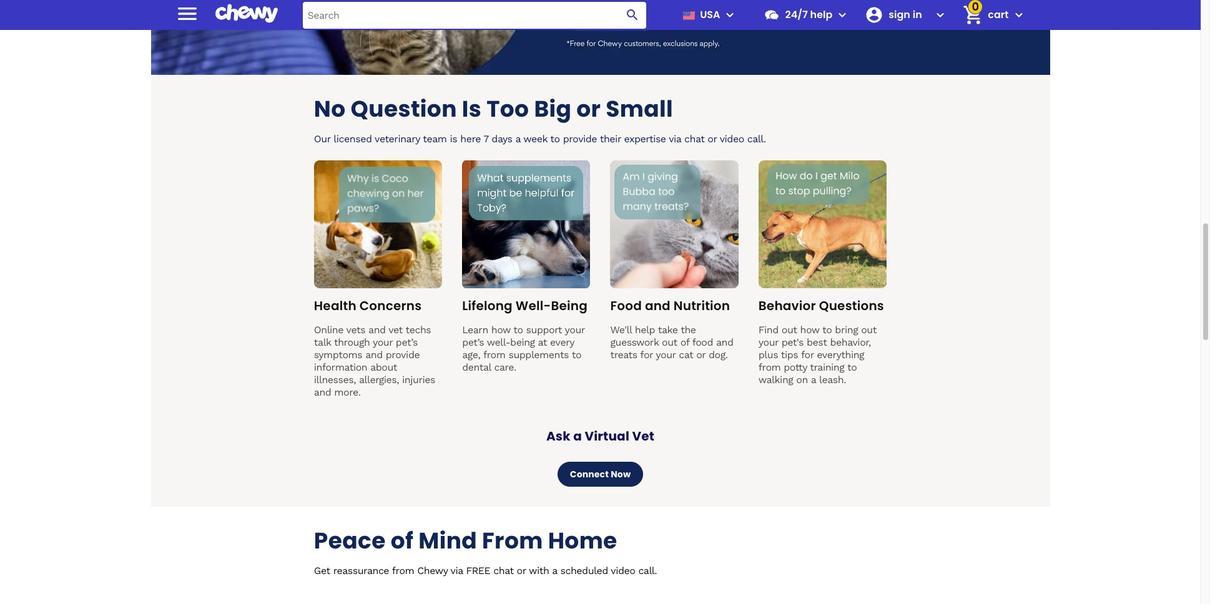 Task type: vqa. For each thing, say whether or not it's contained in the screenshot.
symptoms
yes



Task type: locate. For each thing, give the bounding box(es) containing it.
connect now
[[570, 468, 631, 481]]

team
[[423, 133, 447, 145]]

help up guesswork
[[635, 324, 655, 336]]

or
[[577, 93, 601, 125], [708, 133, 717, 145], [697, 349, 706, 361], [517, 565, 526, 577]]

for down guesswork
[[640, 349, 653, 361]]

out up pet's
[[782, 324, 797, 336]]

your
[[565, 324, 585, 336], [373, 337, 393, 349], [759, 337, 779, 349], [656, 349, 676, 361]]

we'll
[[611, 324, 632, 336]]

Product search field
[[303, 2, 647, 28]]

out inside we'll help take the guesswork out of food and treats for your cat or dog.
[[662, 337, 678, 349]]

your left cat
[[656, 349, 676, 361]]

0 horizontal spatial chat
[[494, 565, 514, 577]]

to up being
[[514, 324, 523, 336]]

provide left "their"
[[563, 133, 597, 145]]

0 horizontal spatial via
[[451, 565, 463, 577]]

from down well-
[[483, 349, 506, 361]]

0 horizontal spatial video
[[611, 565, 635, 577]]

of up cat
[[681, 337, 690, 349]]

1 pet's from the left
[[396, 337, 418, 349]]

behavior,
[[830, 337, 871, 349]]

here
[[460, 133, 481, 145]]

care.
[[494, 362, 516, 374]]

1 horizontal spatial help
[[810, 7, 833, 22]]

chewy home image
[[215, 0, 278, 27]]

1 horizontal spatial chat
[[685, 133, 705, 145]]

out down take on the bottom right of page
[[662, 337, 678, 349]]

out up behavior,
[[861, 324, 877, 336]]

call.
[[747, 133, 766, 145], [639, 565, 657, 577]]

bring
[[835, 324, 858, 336]]

age,
[[462, 349, 481, 361]]

provide inside online vets and vet techs talk through your pet's symptoms and provide information about illnesses, allergies, injuries and more.
[[386, 349, 420, 361]]

food
[[611, 297, 642, 315]]

well-
[[516, 297, 551, 315]]

to down everything
[[848, 362, 857, 374]]

1 horizontal spatial from
[[483, 349, 506, 361]]

0 horizontal spatial call.
[[639, 565, 657, 577]]

menu image
[[175, 1, 200, 26]]

peace
[[314, 525, 386, 557]]

0 horizontal spatial provide
[[386, 349, 420, 361]]

2 pet's from the left
[[462, 337, 484, 349]]

out for food and nutrition
[[662, 337, 678, 349]]

licensed
[[334, 133, 372, 145]]

1 vertical spatial call.
[[639, 565, 657, 577]]

2 horizontal spatial from
[[759, 362, 781, 374]]

1 vertical spatial via
[[451, 565, 463, 577]]

1 for from the left
[[640, 349, 653, 361]]

pet's up age, on the left bottom
[[462, 337, 484, 349]]

chat right expertise
[[685, 133, 705, 145]]

1 vertical spatial from
[[759, 362, 781, 374]]

and
[[645, 297, 671, 315], [369, 324, 386, 336], [716, 337, 734, 349], [366, 349, 383, 361], [314, 387, 331, 398]]

how up well-
[[491, 324, 511, 336]]

1 horizontal spatial pet's
[[462, 337, 484, 349]]

tips
[[781, 349, 798, 361]]

1 horizontal spatial video
[[720, 133, 744, 145]]

1 horizontal spatial via
[[669, 133, 681, 145]]

0 vertical spatial via
[[669, 133, 681, 145]]

your down vet
[[373, 337, 393, 349]]

your down find
[[759, 337, 779, 349]]

0 horizontal spatial for
[[640, 349, 653, 361]]

1 horizontal spatial for
[[801, 349, 814, 361]]

food and nutrition
[[611, 297, 730, 315]]

0 vertical spatial from
[[483, 349, 506, 361]]

via right expertise
[[669, 133, 681, 145]]

week
[[524, 133, 548, 145]]

health concerns
[[314, 297, 422, 315]]

provide up about
[[386, 349, 420, 361]]

sign in link
[[860, 0, 931, 30]]

1 horizontal spatial of
[[681, 337, 690, 349]]

a right with
[[552, 565, 557, 577]]

your inside we'll help take the guesswork out of food and treats for your cat or dog.
[[656, 349, 676, 361]]

0 vertical spatial help
[[810, 7, 833, 22]]

1 horizontal spatial provide
[[563, 133, 597, 145]]

0 vertical spatial provide
[[563, 133, 597, 145]]

a
[[516, 133, 521, 145], [811, 374, 816, 386], [574, 428, 582, 445], [552, 565, 557, 577]]

learn how to support your pet's well-being at every age, from supplements to dental care.
[[462, 324, 585, 374]]

1 horizontal spatial how
[[800, 324, 820, 336]]

0 horizontal spatial pet's
[[396, 337, 418, 349]]

we'll help take the guesswork out of food and treats for your cat or dog.
[[611, 324, 734, 361]]

online vets and vet techs talk through your pet's symptoms and provide information about illnesses, allergies, injuries and more.
[[314, 324, 435, 398]]

out
[[782, 324, 797, 336], [861, 324, 877, 336], [662, 337, 678, 349]]

2 vertical spatial from
[[392, 565, 414, 577]]

of
[[681, 337, 690, 349], [391, 525, 414, 557]]

items image
[[962, 4, 984, 26]]

1 horizontal spatial call.
[[747, 133, 766, 145]]

help
[[810, 7, 833, 22], [635, 324, 655, 336]]

and down illnesses,
[[314, 387, 331, 398]]

a right ask
[[574, 428, 582, 445]]

0 horizontal spatial from
[[392, 565, 414, 577]]

1 vertical spatial help
[[635, 324, 655, 336]]

provide for no question is too big or small
[[563, 133, 597, 145]]

on
[[797, 374, 808, 386]]

0 vertical spatial of
[[681, 337, 690, 349]]

questions
[[819, 297, 884, 315]]

help left help menu "image"
[[810, 7, 833, 22]]

question
[[351, 93, 457, 125]]

0 horizontal spatial help
[[635, 324, 655, 336]]

being
[[551, 297, 588, 315]]

24/7
[[785, 7, 808, 22]]

1 vertical spatial video
[[611, 565, 635, 577]]

get
[[314, 565, 330, 577]]

account menu image
[[933, 7, 948, 22]]

cart
[[988, 7, 1009, 22]]

for
[[640, 349, 653, 361], [801, 349, 814, 361]]

now
[[611, 468, 631, 481]]

about
[[371, 362, 397, 374]]

health
[[314, 297, 357, 315]]

techs
[[406, 324, 431, 336]]

2 horizontal spatial out
[[861, 324, 877, 336]]

pet's inside learn how to support your pet's well-being at every age, from supplements to dental care.
[[462, 337, 484, 349]]

find out how to bring out your pet's best behavior, plus tips for everything from potty training to walking on a leash.
[[759, 324, 877, 386]]

0 horizontal spatial of
[[391, 525, 414, 557]]

chat right free
[[494, 565, 514, 577]]

a right on
[[811, 374, 816, 386]]

24/7 help link
[[759, 0, 833, 30]]

help inside we'll help take the guesswork out of food and treats for your cat or dog.
[[635, 324, 655, 336]]

2 for from the left
[[801, 349, 814, 361]]

your up the every
[[565, 324, 585, 336]]

pet's down vet
[[396, 337, 418, 349]]

more.
[[334, 387, 361, 398]]

2 how from the left
[[800, 324, 820, 336]]

best
[[807, 337, 827, 349]]

and up take on the bottom right of page
[[645, 297, 671, 315]]

1 vertical spatial provide
[[386, 349, 420, 361]]

illnesses,
[[314, 374, 356, 386]]

pet's
[[396, 337, 418, 349], [462, 337, 484, 349]]

pet's inside online vets and vet techs talk through your pet's symptoms and provide information about illnesses, allergies, injuries and more.
[[396, 337, 418, 349]]

support
[[526, 324, 562, 336]]

to
[[550, 133, 560, 145], [514, 324, 523, 336], [823, 324, 832, 336], [572, 349, 582, 361], [848, 362, 857, 374]]

and inside we'll help take the guesswork out of food and treats for your cat or dog.
[[716, 337, 734, 349]]

free
[[466, 565, 490, 577]]

chewy support image
[[764, 7, 780, 23]]

for down the best
[[801, 349, 814, 361]]

learn
[[462, 324, 488, 336]]

of left mind
[[391, 525, 414, 557]]

0 horizontal spatial how
[[491, 324, 511, 336]]

our
[[314, 133, 331, 145]]

cart link
[[958, 0, 1009, 30]]

from left chewy
[[392, 565, 414, 577]]

from down plus
[[759, 362, 781, 374]]

1 how from the left
[[491, 324, 511, 336]]

how up the best
[[800, 324, 820, 336]]

and up dog.
[[716, 337, 734, 349]]

via
[[669, 133, 681, 145], [451, 565, 463, 577]]

being
[[510, 337, 535, 349]]

every
[[550, 337, 574, 349]]

1 horizontal spatial out
[[782, 324, 797, 336]]

a inside "find out how to bring out your pet's best behavior, plus tips for everything from potty training to walking on a leash."
[[811, 374, 816, 386]]

0 horizontal spatial out
[[662, 337, 678, 349]]

pet's
[[782, 337, 804, 349]]

peace of mind from home
[[314, 525, 618, 557]]

0 vertical spatial call.
[[747, 133, 766, 145]]

0 vertical spatial video
[[720, 133, 744, 145]]

potty
[[784, 362, 807, 374]]

0 vertical spatial chat
[[685, 133, 705, 145]]

via left free
[[451, 565, 463, 577]]

supplements
[[509, 349, 569, 361]]

1 vertical spatial chat
[[494, 565, 514, 577]]

from
[[483, 349, 506, 361], [759, 362, 781, 374], [392, 565, 414, 577]]

chat
[[685, 133, 705, 145], [494, 565, 514, 577]]

and up about
[[366, 349, 383, 361]]



Task type: describe. For each thing, give the bounding box(es) containing it.
cat
[[679, 349, 693, 361]]

connect now link
[[558, 462, 643, 487]]

sign
[[889, 7, 911, 22]]

vet
[[632, 428, 655, 445]]

food
[[692, 337, 713, 349]]

submit search image
[[626, 7, 640, 22]]

7
[[484, 133, 489, 145]]

behavior
[[759, 297, 816, 315]]

leash.
[[819, 374, 846, 386]]

for inside "find out how to bring out your pet's best behavior, plus tips for everything from potty training to walking on a leash."
[[801, 349, 814, 361]]

nutrition
[[674, 297, 730, 315]]

chewy
[[417, 565, 448, 577]]

concerns
[[360, 297, 422, 315]]

big
[[534, 93, 572, 125]]

walking
[[759, 374, 793, 386]]

vet
[[389, 324, 403, 336]]

from
[[482, 525, 543, 557]]

symptoms
[[314, 349, 362, 361]]

dog.
[[709, 349, 728, 361]]

or inside we'll help take the guesswork out of food and treats for your cat or dog.
[[697, 349, 706, 361]]

behavior questions
[[759, 297, 884, 315]]

vets
[[346, 324, 365, 336]]

with
[[529, 565, 549, 577]]

virtual
[[585, 428, 630, 445]]

your inside learn how to support your pet's well-being at every age, from supplements to dental care.
[[565, 324, 585, 336]]

Search text field
[[303, 2, 647, 28]]

get reassurance from chewy via free chat or with a scheduled video call.
[[314, 565, 657, 577]]

lifelong
[[462, 297, 513, 315]]

help menu image
[[835, 7, 850, 22]]

provide for health concerns
[[386, 349, 420, 361]]

reassurance
[[333, 565, 389, 577]]

how inside learn how to support your pet's well-being at every age, from supplements to dental care.
[[491, 324, 511, 336]]

plus
[[759, 349, 778, 361]]

from inside learn how to support your pet's well-being at every age, from supplements to dental care.
[[483, 349, 506, 361]]

find
[[759, 324, 779, 336]]

out for behavior questions
[[861, 324, 877, 336]]

and left vet
[[369, 324, 386, 336]]

to right week
[[550, 133, 560, 145]]

help for we'll
[[635, 324, 655, 336]]

usa button
[[678, 0, 738, 30]]

cart menu image
[[1012, 7, 1027, 22]]

your inside online vets and vet techs talk through your pet's symptoms and provide information about illnesses, allergies, injuries and more.
[[373, 337, 393, 349]]

talk
[[314, 337, 331, 349]]

through
[[334, 337, 370, 349]]

from inside "find out how to bring out your pet's best behavior, plus tips for everything from potty training to walking on a leash."
[[759, 362, 781, 374]]

connect
[[570, 468, 609, 481]]

is
[[462, 93, 482, 125]]

a right days
[[516, 133, 521, 145]]

to up the best
[[823, 324, 832, 336]]

the
[[681, 324, 696, 336]]

mind
[[419, 525, 477, 557]]

sign in
[[889, 7, 922, 22]]

information
[[314, 362, 367, 374]]

a free video consult for all your new pet questions* schedule a new pet video consult for personalized advice and a welcome home guide that's unique to your pet. get free consult. *free for chewy customers, exclusions apply. image
[[151, 0, 1050, 75]]

our licensed veterinary team is here 7 days a week to provide their expertise via chat or video call.
[[314, 133, 766, 145]]

1 vertical spatial of
[[391, 525, 414, 557]]

to down the every
[[572, 349, 582, 361]]

training
[[810, 362, 845, 374]]

too
[[487, 93, 529, 125]]

of inside we'll help take the guesswork out of food and treats for your cat or dog.
[[681, 337, 690, 349]]

expertise
[[624, 133, 666, 145]]

ask
[[546, 428, 571, 445]]

no question is too big or small
[[314, 93, 673, 125]]

injuries
[[402, 374, 435, 386]]

well-
[[487, 337, 510, 349]]

veterinary
[[375, 133, 420, 145]]

menu image
[[723, 7, 738, 22]]

online
[[314, 324, 344, 336]]

take
[[658, 324, 678, 336]]

24/7 help
[[785, 7, 833, 22]]

their
[[600, 133, 621, 145]]

for inside we'll help take the guesswork out of food and treats for your cat or dog.
[[640, 349, 653, 361]]

days
[[492, 133, 512, 145]]

treats
[[611, 349, 638, 361]]

dental
[[462, 362, 491, 374]]

allergies,
[[359, 374, 399, 386]]

help for 24/7
[[810, 7, 833, 22]]

home
[[548, 525, 618, 557]]

ask a virtual vet
[[546, 428, 655, 445]]

small
[[606, 93, 673, 125]]

is
[[450, 133, 457, 145]]

lifelong well-being
[[462, 297, 588, 315]]

your inside "find out how to bring out your pet's best behavior, plus tips for everything from potty training to walking on a leash."
[[759, 337, 779, 349]]

no
[[314, 93, 346, 125]]

at
[[538, 337, 547, 349]]

scheduled
[[561, 565, 608, 577]]

how inside "find out how to bring out your pet's best behavior, plus tips for everything from potty training to walking on a leash."
[[800, 324, 820, 336]]



